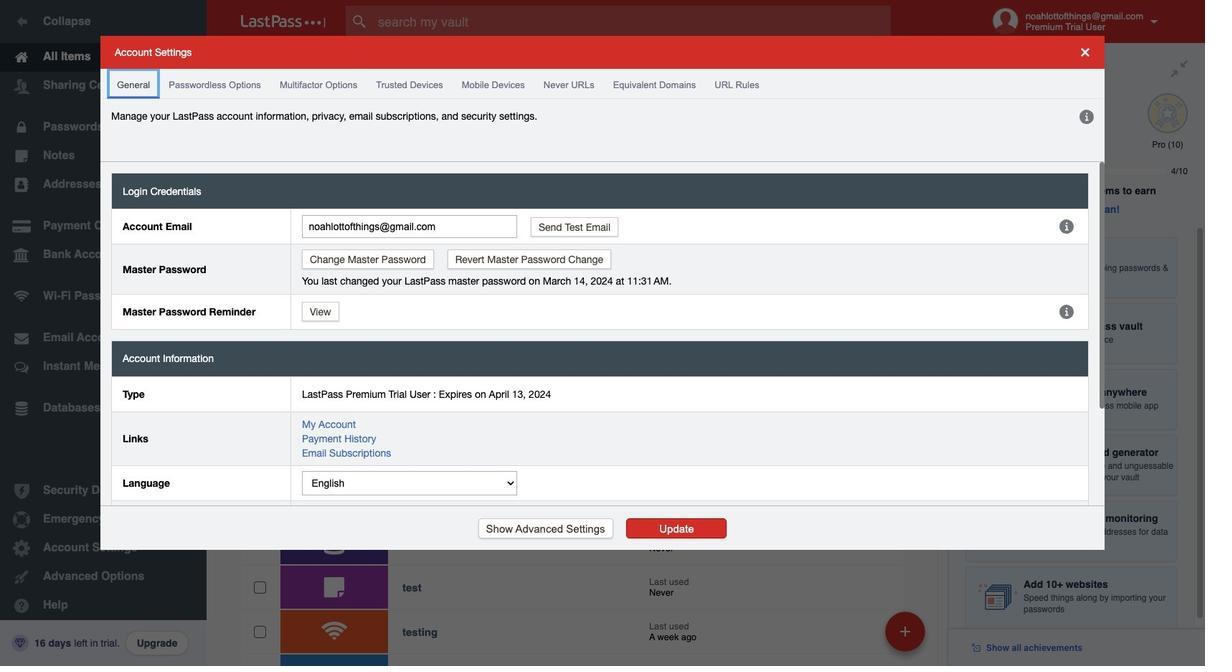 Task type: locate. For each thing, give the bounding box(es) containing it.
vault options navigation
[[207, 43, 949, 86]]

Search search field
[[346, 6, 919, 37]]



Task type: vqa. For each thing, say whether or not it's contained in the screenshot.
PASSWORD FIELD
no



Task type: describe. For each thing, give the bounding box(es) containing it.
new item navigation
[[880, 608, 934, 667]]

new item image
[[901, 627, 911, 637]]

search my vault text field
[[346, 6, 919, 37]]

main navigation navigation
[[0, 0, 207, 667]]

lastpass image
[[241, 15, 326, 28]]



